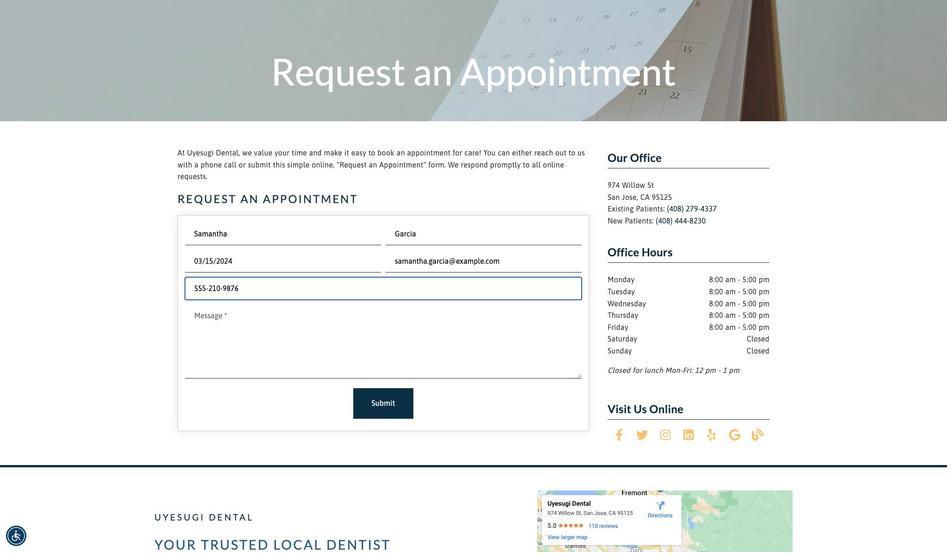 Task type: locate. For each thing, give the bounding box(es) containing it.
input text field
[[185, 223, 381, 245]]

1 vertical spatial input text field
[[185, 250, 381, 273]]

Message text field
[[185, 305, 582, 379]]

link image
[[616, 429, 623, 441], [637, 429, 649, 441], [661, 429, 671, 441], [684, 429, 694, 441]]

0 horizontal spatial link image
[[708, 429, 717, 441]]

3 link image from the left
[[753, 429, 765, 441]]

1 horizontal spatial link image
[[730, 429, 741, 441]]

link image
[[708, 429, 717, 441], [730, 429, 741, 441], [753, 429, 765, 441]]

2 horizontal spatial link image
[[753, 429, 765, 441]]

4 link image from the left
[[684, 429, 694, 441]]

iframe element
[[538, 491, 793, 552]]

input email field
[[386, 250, 582, 273]]

input text field
[[386, 223, 582, 245], [185, 250, 381, 273], [185, 277, 582, 300]]



Task type: describe. For each thing, give the bounding box(es) containing it.
2 link image from the left
[[637, 429, 649, 441]]

2 link image from the left
[[730, 429, 741, 441]]

1 link image from the left
[[708, 429, 717, 441]]

0 vertical spatial input text field
[[386, 223, 582, 245]]

3 link image from the left
[[661, 429, 671, 441]]

2 vertical spatial input text field
[[185, 277, 582, 300]]

1 link image from the left
[[616, 429, 623, 441]]



